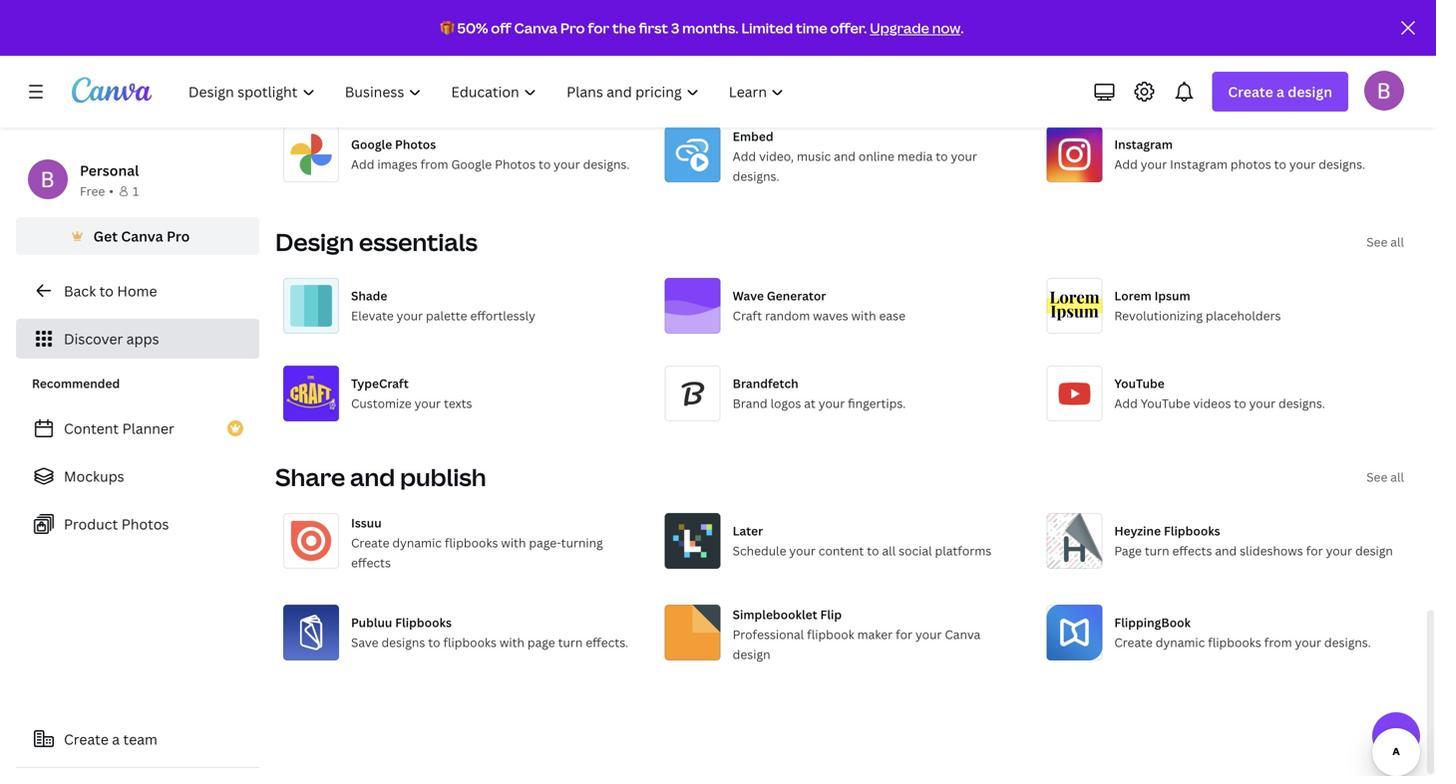 Task type: locate. For each thing, give the bounding box(es) containing it.
see for share and publish
[[1367, 469, 1388, 486]]

1 horizontal spatial turn
[[1145, 543, 1170, 559]]

dynamic inside flippingbook create dynamic flipbooks from your designs.
[[1156, 635, 1205, 651]]

all for share and publish
[[1391, 469, 1404, 486]]

0 vertical spatial google
[[351, 136, 392, 153]]

flipbooks inside flippingbook create dynamic flipbooks from your designs.
[[1208, 635, 1262, 651]]

0 horizontal spatial photos
[[121, 515, 169, 534]]

0 vertical spatial design
[[1288, 82, 1333, 101]]

0 vertical spatial instagram
[[1114, 136, 1173, 153]]

create inside button
[[64, 731, 109, 750]]

add inside google photos add images from google photos to your designs.
[[351, 156, 375, 172]]

from
[[421, 156, 448, 172], [1264, 635, 1292, 651]]

effects right page on the bottom right of page
[[1172, 543, 1212, 559]]

and right the music
[[834, 148, 856, 165]]

1 vertical spatial turn
[[558, 635, 583, 651]]

a for team
[[112, 731, 120, 750]]

see all button for design essentials
[[1367, 232, 1404, 252]]

0 vertical spatial turn
[[1145, 543, 1170, 559]]

see for design essentials
[[1367, 234, 1388, 250]]

content planner link
[[16, 409, 259, 449]]

issuu create dynamic flipbooks with page-turning effects
[[351, 515, 603, 571]]

flippingbook create dynamic flipbooks from your designs.
[[1114, 615, 1371, 651]]

1 horizontal spatial from
[[1264, 635, 1292, 651]]

see
[[1367, 234, 1388, 250], [1367, 469, 1388, 486]]

dynamic down "publish"
[[392, 535, 442, 552]]

canva
[[514, 18, 558, 37], [121, 227, 163, 246], [945, 627, 981, 643]]

with left ease
[[851, 308, 876, 324]]

1 horizontal spatial for
[[896, 627, 913, 643]]

add inside youtube add youtube videos to your designs.
[[1114, 395, 1138, 412]]

dynamic inside issuu create dynamic flipbooks with page-turning effects
[[392, 535, 442, 552]]

2 horizontal spatial design
[[1355, 543, 1393, 559]]

1 horizontal spatial a
[[1277, 82, 1285, 101]]

google
[[351, 136, 392, 153], [451, 156, 492, 172]]

2 vertical spatial design
[[733, 647, 771, 663]]

now
[[932, 18, 961, 37]]

1 see all from the top
[[1367, 234, 1404, 250]]

0 horizontal spatial flipbooks
[[395, 615, 452, 631]]

effects
[[1172, 543, 1212, 559], [351, 555, 391, 571]]

0 horizontal spatial pro
[[167, 227, 190, 246]]

shade
[[351, 288, 387, 304]]

2 vertical spatial with
[[500, 635, 525, 651]]

0 vertical spatial dynamic
[[392, 535, 442, 552]]

0 horizontal spatial a
[[112, 731, 120, 750]]

and inside heyzine flipbooks page turn effects and slideshows for your design
[[1215, 543, 1237, 559]]

flipbooks right designs
[[443, 635, 497, 651]]

content planner
[[64, 419, 174, 438]]

flipbooks
[[1164, 523, 1220, 540], [395, 615, 452, 631]]

and up issuu
[[350, 461, 395, 494]]

create down "flippingbook"
[[1114, 635, 1153, 651]]

1 vertical spatial see all button
[[1367, 468, 1404, 488]]

photos for google photos add images from google photos to your designs.
[[395, 136, 436, 153]]

1 horizontal spatial effects
[[1172, 543, 1212, 559]]

youtube
[[1114, 375, 1165, 392], [1141, 395, 1190, 412]]

2 vertical spatial canva
[[945, 627, 981, 643]]

your inside shade elevate your palette effortlessly
[[397, 308, 423, 324]]

with
[[851, 308, 876, 324], [501, 535, 526, 552], [500, 635, 525, 651]]

0 vertical spatial with
[[851, 308, 876, 324]]

create down issuu
[[351, 535, 389, 552]]

random
[[765, 308, 810, 324]]

youtube left 'videos'
[[1141, 395, 1190, 412]]

for right slideshows
[[1306, 543, 1323, 559]]

flipbooks down "publish"
[[445, 535, 498, 552]]

later schedule your content to all social platforms
[[733, 523, 992, 559]]

a inside dropdown button
[[1277, 82, 1285, 101]]

and left slideshows
[[1215, 543, 1237, 559]]

from down slideshows
[[1264, 635, 1292, 651]]

flipbooks inside heyzine flipbooks page turn effects and slideshows for your design
[[1164, 523, 1220, 540]]

1 horizontal spatial photos
[[395, 136, 436, 153]]

canva right get
[[121, 227, 163, 246]]

dynamic
[[392, 535, 442, 552], [1156, 635, 1205, 651]]

0 horizontal spatial for
[[588, 18, 610, 37]]

a left the team in the bottom left of the page
[[112, 731, 120, 750]]

1 vertical spatial pro
[[167, 227, 190, 246]]

create left the team in the bottom left of the page
[[64, 731, 109, 750]]

your inside flippingbook create dynamic flipbooks from your designs.
[[1295, 635, 1322, 651]]

1 horizontal spatial canva
[[514, 18, 558, 37]]

pro up back to home link
[[167, 227, 190, 246]]

your inside later schedule your content to all social platforms
[[789, 543, 816, 559]]

from inside flippingbook create dynamic flipbooks from your designs.
[[1264, 635, 1292, 651]]

pro inside button
[[167, 227, 190, 246]]

your
[[951, 148, 977, 165], [554, 156, 580, 172], [1141, 156, 1167, 172], [1290, 156, 1316, 172], [397, 308, 423, 324], [415, 395, 441, 412], [819, 395, 845, 412], [1249, 395, 1276, 412], [789, 543, 816, 559], [1326, 543, 1353, 559], [916, 627, 942, 643], [1295, 635, 1322, 651]]

0 vertical spatial youtube
[[1114, 375, 1165, 392]]

to right designs
[[428, 635, 440, 651]]

design inside heyzine flipbooks page turn effects and slideshows for your design
[[1355, 543, 1393, 559]]

create up instagram add your instagram photos to your designs.
[[1228, 82, 1273, 101]]

flipbooks down slideshows
[[1208, 635, 1262, 651]]

and
[[834, 148, 856, 165], [350, 461, 395, 494], [1215, 543, 1237, 559]]

with inside wave generator craft random waves with ease
[[851, 308, 876, 324]]

see all
[[1367, 234, 1404, 250], [1367, 469, 1404, 486]]

create
[[1228, 82, 1273, 101], [351, 535, 389, 552], [1114, 635, 1153, 651], [64, 731, 109, 750]]

1 vertical spatial flipbooks
[[395, 615, 452, 631]]

1 see all button from the top
[[1367, 232, 1404, 252]]

to inside youtube add youtube videos to your designs.
[[1234, 395, 1246, 412]]

to inside embed add video, music and online media to your designs.
[[936, 148, 948, 165]]

texts
[[444, 395, 472, 412]]

1 see from the top
[[1367, 234, 1388, 250]]

2 vertical spatial all
[[882, 543, 896, 559]]

photos down top level navigation element
[[495, 156, 536, 172]]

0 vertical spatial pro
[[560, 18, 585, 37]]

time
[[796, 18, 827, 37]]

add for instagram
[[1114, 156, 1138, 172]]

see all button
[[1367, 232, 1404, 252], [1367, 468, 1404, 488]]

0 vertical spatial flipbooks
[[1164, 523, 1220, 540]]

2 see all button from the top
[[1367, 468, 1404, 488]]

0 horizontal spatial design
[[733, 647, 771, 663]]

flipbooks inside publuu flipbooks save designs to flipbooks with page turn effects.
[[395, 615, 452, 631]]

effects inside heyzine flipbooks page turn effects and slideshows for your design
[[1172, 543, 1212, 559]]

0 horizontal spatial effects
[[351, 555, 391, 571]]

effects down issuu
[[351, 555, 391, 571]]

1 horizontal spatial design
[[1288, 82, 1333, 101]]

music
[[797, 148, 831, 165]]

shade elevate your palette effortlessly
[[351, 288, 536, 324]]

turn down heyzine in the bottom of the page
[[1145, 543, 1170, 559]]

see all for share and publish
[[1367, 469, 1404, 486]]

palette
[[426, 308, 467, 324]]

0 vertical spatial from
[[421, 156, 448, 172]]

off
[[491, 18, 511, 37]]

for
[[588, 18, 610, 37], [1306, 543, 1323, 559], [896, 627, 913, 643]]

turn
[[1145, 543, 1170, 559], [558, 635, 583, 651]]

0 vertical spatial all
[[1391, 234, 1404, 250]]

1 horizontal spatial flipbooks
[[1164, 523, 1220, 540]]

revolutionizing
[[1114, 308, 1203, 324]]

waves
[[813, 308, 848, 324]]

generator
[[767, 288, 826, 304]]

add for youtube
[[1114, 395, 1138, 412]]

2 horizontal spatial and
[[1215, 543, 1237, 559]]

0 vertical spatial photos
[[395, 136, 436, 153]]

add inside instagram add your instagram photos to your designs.
[[1114, 156, 1138, 172]]

1 vertical spatial all
[[1391, 469, 1404, 486]]

apps
[[126, 330, 159, 349]]

canva inside simplebooklet flip professional flipbook maker for your canva design
[[945, 627, 981, 643]]

2 see all from the top
[[1367, 469, 1404, 486]]

1 vertical spatial photos
[[495, 156, 536, 172]]

flipbooks inside issuu create dynamic flipbooks with page-turning effects
[[445, 535, 498, 552]]

to right photos
[[1274, 156, 1287, 172]]

1 vertical spatial a
[[112, 731, 120, 750]]

slideshows
[[1240, 543, 1303, 559]]

issuu
[[351, 515, 382, 532]]

1 horizontal spatial dynamic
[[1156, 635, 1205, 651]]

lorem
[[1114, 288, 1152, 304]]

1 vertical spatial with
[[501, 535, 526, 552]]

1 horizontal spatial pro
[[560, 18, 585, 37]]

2 see from the top
[[1367, 469, 1388, 486]]

2 vertical spatial photos
[[121, 515, 169, 534]]

designs. inside instagram add your instagram photos to your designs.
[[1319, 156, 1366, 172]]

for inside simplebooklet flip professional flipbook maker for your canva design
[[896, 627, 913, 643]]

a for design
[[1277, 82, 1285, 101]]

canva inside button
[[121, 227, 163, 246]]

1 horizontal spatial and
[[834, 148, 856, 165]]

flipbooks up designs
[[395, 615, 452, 631]]

embed
[[733, 128, 774, 145]]

a inside button
[[112, 731, 120, 750]]

flipbooks right heyzine in the bottom of the page
[[1164, 523, 1220, 540]]

create a design
[[1228, 82, 1333, 101]]

2 vertical spatial for
[[896, 627, 913, 643]]

0 vertical spatial canva
[[514, 18, 558, 37]]

home
[[117, 282, 157, 301]]

images
[[377, 156, 418, 172]]

see all button for share and publish
[[1367, 468, 1404, 488]]

0 vertical spatial see all button
[[1367, 232, 1404, 252]]

0 horizontal spatial from
[[421, 156, 448, 172]]

0 horizontal spatial google
[[351, 136, 392, 153]]

brand
[[733, 395, 768, 412]]

heyzine
[[1114, 523, 1161, 540]]

all
[[1391, 234, 1404, 250], [1391, 469, 1404, 486], [882, 543, 896, 559]]

for left the
[[588, 18, 610, 37]]

1 vertical spatial canva
[[121, 227, 163, 246]]

all inside later schedule your content to all social platforms
[[882, 543, 896, 559]]

simplebooklet
[[733, 607, 818, 623]]

with left page-
[[501, 535, 526, 552]]

canva down platforms
[[945, 627, 981, 643]]

google right images
[[451, 156, 492, 172]]

0 vertical spatial for
[[588, 18, 610, 37]]

0 vertical spatial a
[[1277, 82, 1285, 101]]

photos up images
[[395, 136, 436, 153]]

and inside embed add video, music and online media to your designs.
[[834, 148, 856, 165]]

turning
[[561, 535, 603, 552]]

0 horizontal spatial turn
[[558, 635, 583, 651]]

0 vertical spatial see all
[[1367, 234, 1404, 250]]

fingertips.
[[848, 395, 906, 412]]

designs. inside embed add video, music and online media to your designs.
[[733, 168, 779, 184]]

to
[[936, 148, 948, 165], [539, 156, 551, 172], [1274, 156, 1287, 172], [99, 282, 114, 301], [1234, 395, 1246, 412], [867, 543, 879, 559], [428, 635, 440, 651]]

photos down the mockups link at the bottom of the page
[[121, 515, 169, 534]]

1 vertical spatial and
[[350, 461, 395, 494]]

professional
[[733, 627, 804, 643]]

heyzine flipbooks page turn effects and slideshows for your design
[[1114, 523, 1393, 559]]

0 vertical spatial and
[[834, 148, 856, 165]]

for right the "maker"
[[896, 627, 913, 643]]

design inside dropdown button
[[1288, 82, 1333, 101]]

youtube down revolutionizing
[[1114, 375, 1165, 392]]

schedule
[[733, 543, 786, 559]]

canva right off
[[514, 18, 558, 37]]

placeholders
[[1206, 308, 1281, 324]]

content
[[819, 543, 864, 559]]

instagram
[[1114, 136, 1173, 153], [1170, 156, 1228, 172]]

with inside publuu flipbooks save designs to flipbooks with page turn effects.
[[500, 635, 525, 651]]

your inside youtube add youtube videos to your designs.
[[1249, 395, 1276, 412]]

2 vertical spatial and
[[1215, 543, 1237, 559]]

to inside publuu flipbooks save designs to flipbooks with page turn effects.
[[428, 635, 440, 651]]

a up instagram add your instagram photos to your designs.
[[1277, 82, 1285, 101]]

effects inside issuu create dynamic flipbooks with page-turning effects
[[351, 555, 391, 571]]

1 vertical spatial dynamic
[[1156, 635, 1205, 651]]

with left page
[[500, 635, 525, 651]]

dynamic down "flippingbook"
[[1156, 635, 1205, 651]]

to right content
[[867, 543, 879, 559]]

photos
[[1231, 156, 1271, 172]]

0 horizontal spatial and
[[350, 461, 395, 494]]

your inside heyzine flipbooks page turn effects and slideshows for your design
[[1326, 543, 1353, 559]]

design inside simplebooklet flip professional flipbook maker for your canva design
[[733, 647, 771, 663]]

pro left the
[[560, 18, 585, 37]]

from inside google photos add images from google photos to your designs.
[[421, 156, 448, 172]]

0 vertical spatial see
[[1367, 234, 1388, 250]]

1 horizontal spatial google
[[451, 156, 492, 172]]

2 horizontal spatial photos
[[495, 156, 536, 172]]

create a team
[[64, 731, 157, 750]]

mockups link
[[16, 457, 259, 497]]

1 vertical spatial design
[[1355, 543, 1393, 559]]

2 horizontal spatial for
[[1306, 543, 1323, 559]]

platforms
[[935, 543, 992, 559]]

🎁
[[440, 18, 454, 37]]

turn right page
[[558, 635, 583, 651]]

wave
[[733, 288, 764, 304]]

list
[[16, 409, 259, 545]]

2 horizontal spatial canva
[[945, 627, 981, 643]]

flipbooks for flippingbook
[[1208, 635, 1262, 651]]

add inside embed add video, music and online media to your designs.
[[733, 148, 756, 165]]

1
[[133, 183, 139, 199]]

effortlessly
[[470, 308, 536, 324]]

1 vertical spatial see
[[1367, 469, 1388, 486]]

pro
[[560, 18, 585, 37], [167, 227, 190, 246]]

to right media
[[936, 148, 948, 165]]

videos
[[1193, 395, 1231, 412]]

to down top level navigation element
[[539, 156, 551, 172]]

page
[[528, 635, 555, 651]]

google up images
[[351, 136, 392, 153]]

to right 'videos'
[[1234, 395, 1246, 412]]

0 horizontal spatial dynamic
[[392, 535, 442, 552]]

your inside typecraft customize your texts
[[415, 395, 441, 412]]

from right images
[[421, 156, 448, 172]]

social
[[899, 543, 932, 559]]

0 horizontal spatial canva
[[121, 227, 163, 246]]

1 vertical spatial for
[[1306, 543, 1323, 559]]

with inside issuu create dynamic flipbooks with page-turning effects
[[501, 535, 526, 552]]

1 vertical spatial instagram
[[1170, 156, 1228, 172]]

1 vertical spatial from
[[1264, 635, 1292, 651]]

1 vertical spatial see all
[[1367, 469, 1404, 486]]



Task type: describe. For each thing, give the bounding box(es) containing it.
instagram add your instagram photos to your designs.
[[1114, 136, 1366, 172]]

elevate
[[351, 308, 394, 324]]

mockups
[[64, 467, 124, 486]]

typecraft
[[351, 375, 409, 392]]

3
[[671, 18, 680, 37]]

content
[[64, 419, 119, 438]]

typecraft customize your texts
[[351, 375, 472, 412]]

flipbooks for to
[[395, 615, 452, 631]]

for for canva
[[896, 627, 913, 643]]

embed add video, music and online media to your designs.
[[733, 128, 977, 184]]

1 vertical spatial google
[[451, 156, 492, 172]]

your inside simplebooklet flip professional flipbook maker for your canva design
[[916, 627, 942, 643]]

to inside google photos add images from google photos to your designs.
[[539, 156, 551, 172]]

turn inside publuu flipbooks save designs to flipbooks with page turn effects.
[[558, 635, 583, 651]]

to right back
[[99, 282, 114, 301]]

video,
[[759, 148, 794, 165]]

get canva pro
[[93, 227, 190, 246]]

•
[[109, 183, 114, 199]]

lorem ipsum revolutionizing placeholders
[[1114, 288, 1281, 324]]

planner
[[122, 419, 174, 438]]

to inside instagram add your instagram photos to your designs.
[[1274, 156, 1287, 172]]

design
[[275, 226, 354, 258]]

turn inside heyzine flipbooks page turn effects and slideshows for your design
[[1145, 543, 1170, 559]]

publuu flipbooks save designs to flipbooks with page turn effects.
[[351, 615, 629, 651]]

team
[[123, 731, 157, 750]]

the
[[612, 18, 636, 37]]

flipbook
[[807, 627, 855, 643]]

50%
[[457, 18, 488, 37]]

back
[[64, 282, 96, 301]]

discover apps link
[[16, 319, 259, 359]]

list containing content planner
[[16, 409, 259, 545]]

product photos
[[64, 515, 169, 534]]

your inside embed add video, music and online media to your designs.
[[951, 148, 977, 165]]

dynamic for issuu
[[392, 535, 442, 552]]

ease
[[879, 308, 906, 324]]

at
[[804, 395, 816, 412]]

brandfetch
[[733, 375, 799, 392]]

media
[[897, 148, 933, 165]]

top level navigation element
[[176, 72, 801, 112]]

wave generator craft random waves with ease
[[733, 288, 906, 324]]

from for flipbooks
[[1264, 635, 1292, 651]]

brandfetch brand logos at your fingertips.
[[733, 375, 906, 412]]

effects.
[[586, 635, 629, 651]]

back to home
[[64, 282, 157, 301]]

essentials
[[359, 226, 478, 258]]

ipsum
[[1155, 288, 1191, 304]]

online
[[859, 148, 895, 165]]

flipbooks inside publuu flipbooks save designs to flipbooks with page turn effects.
[[443, 635, 497, 651]]

later
[[733, 523, 763, 540]]

flipbooks for effects
[[1164, 523, 1220, 540]]

offer.
[[830, 18, 867, 37]]

designs. inside youtube add youtube videos to your designs.
[[1279, 395, 1325, 412]]

google photos add images from google photos to your designs.
[[351, 136, 630, 172]]

discover
[[64, 330, 123, 349]]

1 vertical spatial youtube
[[1141, 395, 1190, 412]]

add for embed
[[733, 148, 756, 165]]

design essentials
[[275, 226, 478, 258]]

save
[[351, 635, 379, 651]]

share
[[275, 461, 345, 494]]

photos for product photos
[[121, 515, 169, 534]]

discover apps
[[64, 330, 159, 349]]

designs. inside google photos add images from google photos to your designs.
[[583, 156, 630, 172]]

product photos link
[[16, 505, 259, 545]]

limited
[[742, 18, 793, 37]]

craft
[[733, 308, 762, 324]]

flip
[[820, 607, 842, 623]]

customize
[[351, 395, 412, 412]]

months.
[[682, 18, 739, 37]]

get
[[93, 227, 118, 246]]

publuu
[[351, 615, 392, 631]]

bob builder image
[[1364, 71, 1404, 110]]

all for design essentials
[[1391, 234, 1404, 250]]

create inside flippingbook create dynamic flipbooks from your designs.
[[1114, 635, 1153, 651]]

first
[[639, 18, 668, 37]]

product
[[64, 515, 118, 534]]

create inside issuu create dynamic flipbooks with page-turning effects
[[351, 535, 389, 552]]

page-
[[529, 535, 561, 552]]

simplebooklet flip professional flipbook maker for your canva design
[[733, 607, 981, 663]]

create inside dropdown button
[[1228, 82, 1273, 101]]

dynamic for flippingbook
[[1156, 635, 1205, 651]]

designs. inside flippingbook create dynamic flipbooks from your designs.
[[1324, 635, 1371, 651]]

logos
[[771, 395, 801, 412]]

get canva pro button
[[16, 217, 259, 255]]

to inside later schedule your content to all social platforms
[[867, 543, 879, 559]]

page
[[1114, 543, 1142, 559]]

flipbooks for issuu
[[445, 535, 498, 552]]

youtube add youtube videos to your designs.
[[1114, 375, 1325, 412]]

recommended
[[32, 376, 120, 392]]

your inside the brandfetch brand logos at your fingertips.
[[819, 395, 845, 412]]

for for first
[[588, 18, 610, 37]]

free
[[80, 183, 105, 199]]

personal
[[80, 161, 139, 180]]

share and publish
[[275, 461, 486, 494]]

your inside google photos add images from google photos to your designs.
[[554, 156, 580, 172]]

🎁 50% off canva pro for the first 3 months. limited time offer. upgrade now .
[[440, 18, 964, 37]]

.
[[961, 18, 964, 37]]

from for images
[[421, 156, 448, 172]]

maker
[[857, 627, 893, 643]]

back to home link
[[16, 271, 259, 311]]

see all for design essentials
[[1367, 234, 1404, 250]]

flippingbook
[[1114, 615, 1191, 631]]

for inside heyzine flipbooks page turn effects and slideshows for your design
[[1306, 543, 1323, 559]]

publish
[[400, 461, 486, 494]]



Task type: vqa. For each thing, say whether or not it's contained in the screenshot.
800
no



